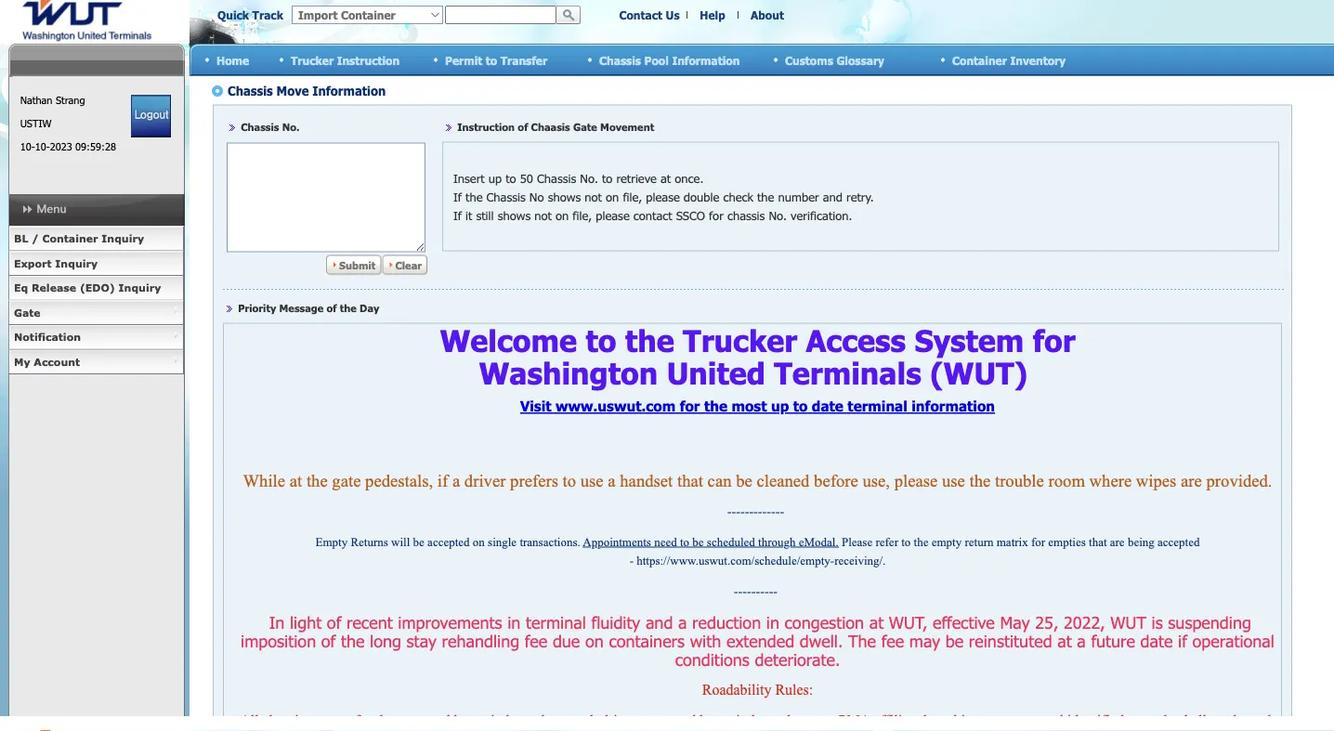 Task type: vqa. For each thing, say whether or not it's contained in the screenshot.
16-
no



Task type: locate. For each thing, give the bounding box(es) containing it.
container inventory
[[953, 53, 1066, 67]]

transfer
[[501, 53, 548, 67]]

us
[[666, 8, 680, 22]]

None text field
[[445, 6, 557, 24]]

eq
[[14, 282, 28, 294]]

nathan
[[20, 94, 52, 106]]

account
[[34, 356, 80, 368]]

ustiw
[[20, 117, 52, 130]]

inquiry right (edo)
[[119, 282, 161, 294]]

permit
[[445, 53, 483, 67]]

gate
[[14, 306, 41, 319]]

container
[[953, 53, 1007, 67], [42, 232, 98, 245]]

0 horizontal spatial container
[[42, 232, 98, 245]]

chassis pool information
[[599, 53, 740, 67]]

nathan strang
[[20, 94, 85, 106]]

notification
[[14, 331, 81, 343]]

10-
[[20, 140, 35, 153], [35, 140, 50, 153]]

/
[[32, 232, 39, 245]]

inquiry up export inquiry link
[[102, 232, 144, 245]]

inquiry down bl / container inquiry
[[55, 257, 98, 270]]

quick track
[[217, 8, 283, 22]]

0 vertical spatial inquiry
[[102, 232, 144, 245]]

0 vertical spatial container
[[953, 53, 1007, 67]]

track
[[252, 8, 283, 22]]

pool
[[645, 53, 669, 67]]

gate link
[[8, 301, 184, 325]]

container left inventory
[[953, 53, 1007, 67]]

chassis
[[599, 53, 641, 67]]

trucker instruction
[[291, 53, 400, 67]]

about
[[751, 8, 784, 22]]

2 vertical spatial inquiry
[[119, 282, 161, 294]]

1 horizontal spatial container
[[953, 53, 1007, 67]]

inquiry for container
[[102, 232, 144, 245]]

contact
[[619, 8, 663, 22]]

bl / container inquiry
[[14, 232, 144, 245]]

1 vertical spatial container
[[42, 232, 98, 245]]

09:59:28
[[75, 140, 116, 153]]

container up export inquiry
[[42, 232, 98, 245]]

about link
[[751, 8, 784, 22]]

to
[[486, 53, 497, 67]]

inquiry
[[102, 232, 144, 245], [55, 257, 98, 270], [119, 282, 161, 294]]

customs glossary
[[785, 53, 885, 67]]

my account link
[[8, 350, 184, 375]]

1 vertical spatial inquiry
[[55, 257, 98, 270]]

release
[[32, 282, 76, 294]]

login image
[[131, 95, 171, 138]]

inventory
[[1011, 53, 1066, 67]]



Task type: describe. For each thing, give the bounding box(es) containing it.
permit to transfer
[[445, 53, 548, 67]]

contact us
[[619, 8, 680, 22]]

bl / container inquiry link
[[8, 227, 184, 251]]

export inquiry link
[[8, 251, 184, 276]]

trucker
[[291, 53, 334, 67]]

export inquiry
[[14, 257, 98, 270]]

help link
[[700, 8, 726, 22]]

strang
[[56, 94, 85, 106]]

bl
[[14, 232, 28, 245]]

quick
[[217, 8, 249, 22]]

inquiry for (edo)
[[119, 282, 161, 294]]

1 10- from the left
[[20, 140, 35, 153]]

notification link
[[8, 325, 184, 350]]

instruction
[[337, 53, 400, 67]]

help
[[700, 8, 726, 22]]

eq release (edo) inquiry link
[[8, 276, 184, 301]]

my
[[14, 356, 30, 368]]

customs
[[785, 53, 834, 67]]

my account
[[14, 356, 80, 368]]

2 10- from the left
[[35, 140, 50, 153]]

glossary
[[837, 53, 885, 67]]

(edo)
[[80, 282, 115, 294]]

eq release (edo) inquiry
[[14, 282, 161, 294]]

2023
[[50, 140, 72, 153]]

10-10-2023 09:59:28
[[20, 140, 116, 153]]

home
[[217, 53, 249, 67]]

information
[[672, 53, 740, 67]]

export
[[14, 257, 52, 270]]

contact us link
[[619, 8, 680, 22]]



